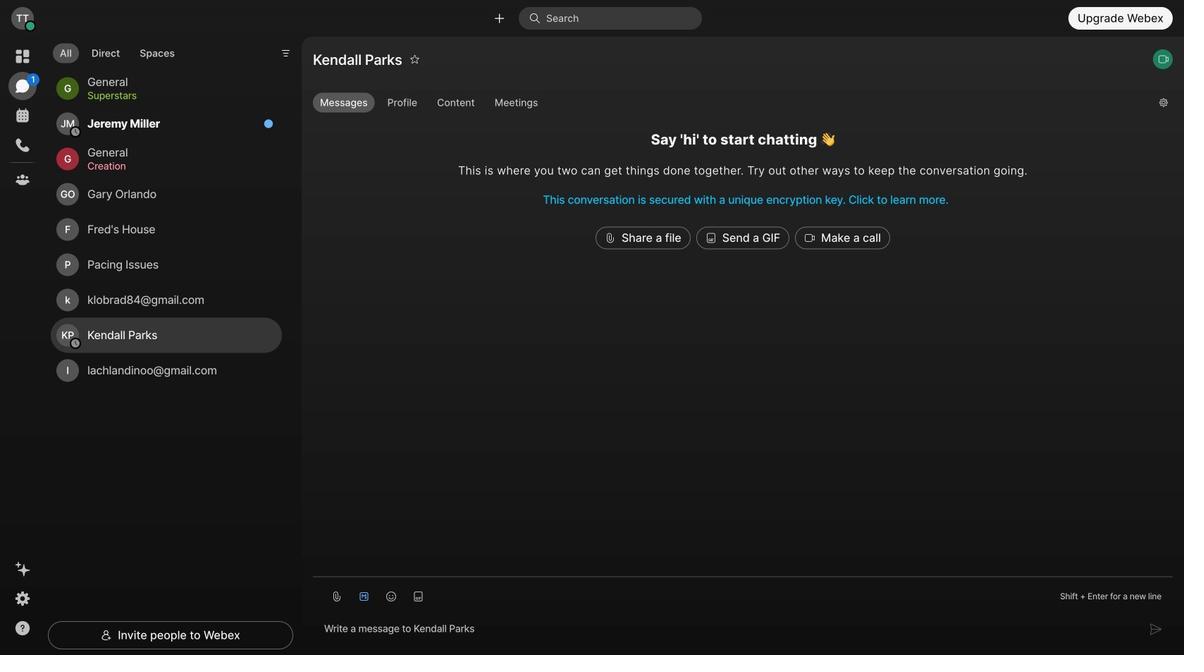Task type: describe. For each thing, give the bounding box(es) containing it.
2 general list item from the top
[[51, 141, 282, 177]]

kendall parks list item
[[51, 318, 282, 353]]

gary orlando list item
[[51, 177, 282, 212]]

jeremy miller, new messages list item
[[51, 106, 282, 141]]

1 general list item from the top
[[51, 71, 282, 106]]

webex tab list
[[8, 42, 39, 194]]

new messages image
[[264, 119, 274, 129]]

creation element
[[87, 158, 265, 174]]

fred's house list item
[[51, 212, 282, 247]]



Task type: vqa. For each thing, say whether or not it's contained in the screenshot.
Message composer toolbar 'Element'
yes



Task type: locate. For each thing, give the bounding box(es) containing it.
navigation
[[0, 37, 45, 655]]

klobrad84@gmail.com list item
[[51, 283, 282, 318]]

superstars element
[[87, 88, 265, 103]]

tab list
[[49, 35, 185, 67]]

pacing issues list item
[[51, 247, 282, 283]]

group
[[313, 93, 1149, 116]]

lachlandinoo@gmail.com list item
[[51, 353, 282, 388]]

1 vertical spatial general list item
[[51, 141, 282, 177]]

message composer toolbar element
[[313, 577, 1174, 610]]

0 vertical spatial general list item
[[51, 71, 282, 106]]

general list item
[[51, 71, 282, 106], [51, 141, 282, 177]]



